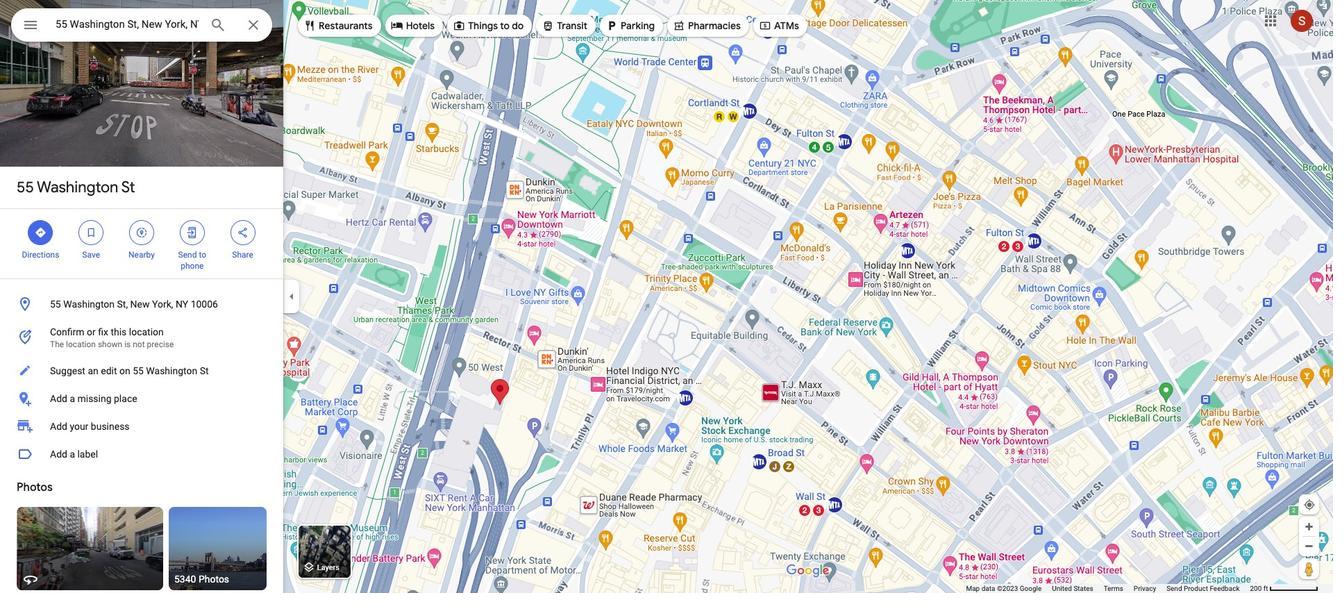 Task type: locate. For each thing, give the bounding box(es) containing it.
add inside "button"
[[50, 393, 67, 404]]

product
[[1184, 585, 1209, 593]]

send product feedback
[[1167, 585, 1240, 593]]

confirm
[[50, 326, 84, 338]]

add
[[50, 393, 67, 404], [50, 421, 67, 432], [50, 449, 67, 460]]

None field
[[56, 16, 199, 33]]

layers
[[317, 564, 340, 573]]

washington down the precise on the left bottom of the page
[[146, 365, 197, 377]]

0 vertical spatial to
[[500, 19, 510, 32]]

privacy button
[[1134, 584, 1157, 593]]

washington up "or"
[[63, 299, 115, 310]]

0 horizontal spatial photos
[[17, 481, 53, 495]]

55
[[17, 178, 34, 197], [50, 299, 61, 310], [133, 365, 144, 377]]

is
[[124, 340, 131, 349]]


[[22, 15, 39, 35]]

zoom in image
[[1305, 522, 1315, 532]]

actions for 55 washington st region
[[0, 209, 283, 279]]

200 ft
[[1251, 585, 1269, 593]]

collapse side panel image
[[284, 289, 299, 304]]

phone
[[181, 261, 204, 271]]

footer containing map data ©2023 google
[[967, 584, 1251, 593]]

a left missing
[[70, 393, 75, 404]]

st inside suggest an edit on 55 washington st button
[[200, 365, 209, 377]]

share
[[232, 250, 253, 260]]

do
[[512, 19, 524, 32]]

google
[[1020, 585, 1042, 593]]

 parking
[[606, 18, 655, 33]]

privacy
[[1134, 585, 1157, 593]]

to up the phone
[[199, 250, 206, 260]]

55 for 55 washington st
[[17, 178, 34, 197]]

1 vertical spatial st
[[200, 365, 209, 377]]

200 ft button
[[1251, 585, 1319, 593]]

55 up the directions
[[17, 178, 34, 197]]

 button
[[11, 8, 50, 44]]

parking
[[621, 19, 655, 32]]

add for add a label
[[50, 449, 67, 460]]

0 vertical spatial washington
[[37, 178, 118, 197]]


[[186, 225, 199, 240]]


[[673, 18, 686, 33]]

1 vertical spatial photos
[[199, 574, 229, 585]]

55 inside button
[[50, 299, 61, 310]]

photos
[[17, 481, 53, 495], [199, 574, 229, 585]]

1 vertical spatial send
[[1167, 585, 1183, 593]]

2 add from the top
[[50, 421, 67, 432]]

suggest an edit on 55 washington st button
[[0, 357, 283, 385]]

1 a from the top
[[70, 393, 75, 404]]

st
[[121, 178, 135, 197], [200, 365, 209, 377]]

0 horizontal spatial to
[[199, 250, 206, 260]]

label
[[77, 449, 98, 460]]

send
[[178, 250, 197, 260], [1167, 585, 1183, 593]]

1 add from the top
[[50, 393, 67, 404]]

2 vertical spatial add
[[50, 449, 67, 460]]

2 a from the top
[[70, 449, 75, 460]]

1 horizontal spatial to
[[500, 19, 510, 32]]

1 vertical spatial to
[[199, 250, 206, 260]]

map data ©2023 google
[[967, 585, 1042, 593]]

send left product
[[1167, 585, 1183, 593]]

 pharmacies
[[673, 18, 741, 33]]

10006
[[191, 299, 218, 310]]

a
[[70, 393, 75, 404], [70, 449, 75, 460]]


[[391, 18, 403, 33]]

send inside send product feedback button
[[1167, 585, 1183, 593]]

1 vertical spatial washington
[[63, 299, 115, 310]]

0 horizontal spatial location
[[66, 340, 96, 349]]

55 for 55 washington st, new york, ny 10006
[[50, 299, 61, 310]]

send up the phone
[[178, 250, 197, 260]]

add a missing place button
[[0, 385, 283, 413]]

united states button
[[1053, 584, 1094, 593]]

photos down add a label
[[17, 481, 53, 495]]

1 vertical spatial 55
[[50, 299, 61, 310]]

send for send product feedback
[[1167, 585, 1183, 593]]

1 vertical spatial location
[[66, 340, 96, 349]]

55 washington st
[[17, 178, 135, 197]]

send to phone
[[178, 250, 206, 271]]

3 add from the top
[[50, 449, 67, 460]]

send inside send to phone
[[178, 250, 197, 260]]

suggest an edit on 55 washington st
[[50, 365, 209, 377]]

add a missing place
[[50, 393, 137, 404]]

0 horizontal spatial 55
[[17, 178, 34, 197]]

a left label
[[70, 449, 75, 460]]

2 vertical spatial 55
[[133, 365, 144, 377]]

york,
[[152, 299, 173, 310]]

data
[[982, 585, 996, 593]]

location down "or"
[[66, 340, 96, 349]]

st up actions for 55 washington st region
[[121, 178, 135, 197]]

0 vertical spatial 55
[[17, 178, 34, 197]]

washington
[[37, 178, 118, 197], [63, 299, 115, 310], [146, 365, 197, 377]]

photos inside button
[[199, 574, 229, 585]]

1 horizontal spatial send
[[1167, 585, 1183, 593]]

 atms
[[759, 18, 799, 33]]

confirm or fix this location the location shown is not precise
[[50, 326, 174, 349]]

to
[[500, 19, 510, 32], [199, 250, 206, 260]]

2 horizontal spatial 55
[[133, 365, 144, 377]]

1 horizontal spatial photos
[[199, 574, 229, 585]]

show street view coverage image
[[1300, 559, 1320, 579]]

0 vertical spatial a
[[70, 393, 75, 404]]

1 horizontal spatial 55
[[50, 299, 61, 310]]

2 vertical spatial washington
[[146, 365, 197, 377]]

st down 10006
[[200, 365, 209, 377]]

add inside button
[[50, 449, 67, 460]]

new
[[130, 299, 150, 310]]

0 vertical spatial st
[[121, 178, 135, 197]]

united
[[1053, 585, 1073, 593]]

the
[[50, 340, 64, 349]]

google account: sheryl atherton  
(sheryl.atherton@adept.ai) image
[[1291, 9, 1314, 32]]

your
[[70, 421, 88, 432]]

ny
[[176, 299, 188, 310]]

0 vertical spatial send
[[178, 250, 197, 260]]

 search field
[[11, 8, 272, 44]]

add left label
[[50, 449, 67, 460]]

washington inside button
[[63, 299, 115, 310]]

add left the your
[[50, 421, 67, 432]]

1 horizontal spatial location
[[129, 326, 164, 338]]

a inside button
[[70, 449, 75, 460]]

a inside "button"
[[70, 393, 75, 404]]

location up not
[[129, 326, 164, 338]]

5340 photos button
[[169, 507, 267, 590]]

washington up 
[[37, 178, 118, 197]]

footer
[[967, 584, 1251, 593]]

to inside send to phone
[[199, 250, 206, 260]]

a for missing
[[70, 393, 75, 404]]

1 vertical spatial add
[[50, 421, 67, 432]]

location
[[129, 326, 164, 338], [66, 340, 96, 349]]

 things to do
[[453, 18, 524, 33]]

zoom out image
[[1305, 541, 1315, 552]]

55 up confirm
[[50, 299, 61, 310]]

1 horizontal spatial st
[[200, 365, 209, 377]]

0 horizontal spatial send
[[178, 250, 197, 260]]

0 vertical spatial add
[[50, 393, 67, 404]]


[[237, 225, 249, 240]]

photos right '5340'
[[199, 574, 229, 585]]

55 right on
[[133, 365, 144, 377]]

add down the suggest
[[50, 393, 67, 404]]

0 vertical spatial location
[[129, 326, 164, 338]]

1 vertical spatial a
[[70, 449, 75, 460]]

to left do
[[500, 19, 510, 32]]



Task type: vqa. For each thing, say whether or not it's contained in the screenshot.
"Search"
no



Task type: describe. For each thing, give the bounding box(es) containing it.
transit
[[557, 19, 588, 32]]

55 washington st main content
[[0, 0, 283, 593]]


[[759, 18, 772, 33]]

terms
[[1104, 585, 1124, 593]]

show your location image
[[1304, 499, 1316, 511]]

edit
[[101, 365, 117, 377]]

google maps element
[[0, 0, 1334, 593]]

none field inside 55 washington st, new york, ny 10006 field
[[56, 16, 199, 33]]


[[606, 18, 618, 33]]

 hotels
[[391, 18, 435, 33]]

55 washington st, new york, ny 10006
[[50, 299, 218, 310]]

precise
[[147, 340, 174, 349]]

terms button
[[1104, 584, 1124, 593]]

st,
[[117, 299, 128, 310]]

add for add a missing place
[[50, 393, 67, 404]]

add a label button
[[0, 440, 283, 468]]

this
[[111, 326, 127, 338]]

0 vertical spatial photos
[[17, 481, 53, 495]]

55 inside suggest an edit on 55 washington st button
[[133, 365, 144, 377]]

states
[[1074, 585, 1094, 593]]

fix
[[98, 326, 108, 338]]

 restaurants
[[304, 18, 373, 33]]

restaurants
[[319, 19, 373, 32]]

a for label
[[70, 449, 75, 460]]

feedback
[[1210, 585, 1240, 593]]


[[85, 225, 97, 240]]

hotels
[[406, 19, 435, 32]]

 transit
[[542, 18, 588, 33]]

suggest
[[50, 365, 85, 377]]

united states
[[1053, 585, 1094, 593]]

ft
[[1264, 585, 1269, 593]]

map
[[967, 585, 980, 593]]


[[453, 18, 466, 33]]

add a label
[[50, 449, 98, 460]]

washington inside button
[[146, 365, 197, 377]]

an
[[88, 365, 98, 377]]

55 Washington St, New York, NY 10006 field
[[11, 8, 272, 42]]

directions
[[22, 250, 59, 260]]

to inside  things to do
[[500, 19, 510, 32]]

missing
[[77, 393, 112, 404]]


[[542, 18, 555, 33]]

atms
[[775, 19, 799, 32]]

place
[[114, 393, 137, 404]]

send product feedback button
[[1167, 584, 1240, 593]]


[[34, 225, 47, 240]]

washington for st,
[[63, 299, 115, 310]]

5340 photos
[[174, 574, 229, 585]]

5340
[[174, 574, 196, 585]]

washington for st
[[37, 178, 118, 197]]

pharmacies
[[688, 19, 741, 32]]


[[304, 18, 316, 33]]

add for add your business
[[50, 421, 67, 432]]

200
[[1251, 585, 1262, 593]]

55 washington st, new york, ny 10006 button
[[0, 290, 283, 318]]

shown
[[98, 340, 122, 349]]

add your business link
[[0, 413, 283, 440]]

business
[[91, 421, 130, 432]]

on
[[119, 365, 130, 377]]

0 horizontal spatial st
[[121, 178, 135, 197]]

things
[[468, 19, 498, 32]]

save
[[82, 250, 100, 260]]

or
[[87, 326, 96, 338]]

add your business
[[50, 421, 130, 432]]

not
[[133, 340, 145, 349]]

footer inside "google maps" element
[[967, 584, 1251, 593]]

send for send to phone
[[178, 250, 197, 260]]

©2023
[[998, 585, 1019, 593]]

nearby
[[129, 250, 155, 260]]


[[135, 225, 148, 240]]



